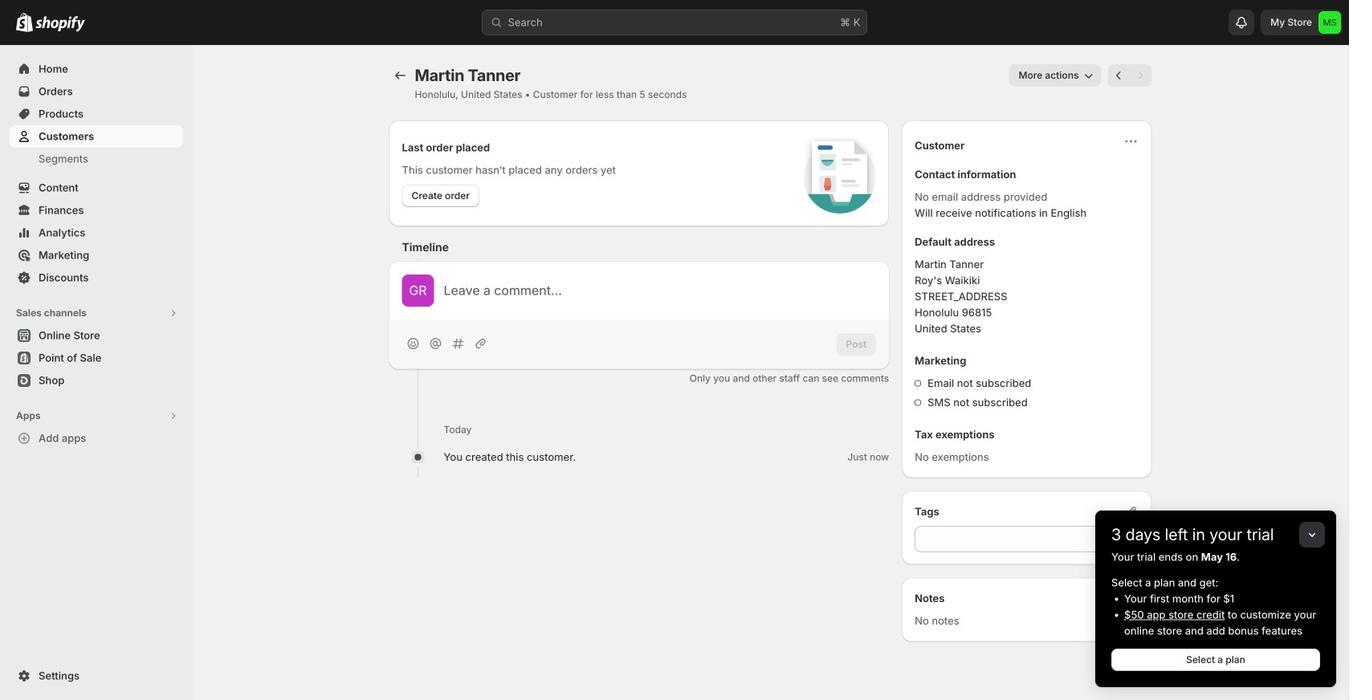 Task type: locate. For each thing, give the bounding box(es) containing it.
shopify image
[[16, 13, 33, 32], [35, 16, 85, 32]]

1 horizontal spatial shopify image
[[35, 16, 85, 32]]

None text field
[[915, 527, 1140, 552]]

0 horizontal spatial shopify image
[[16, 13, 33, 32]]

Leave a comment... text field
[[444, 283, 877, 299]]



Task type: describe. For each thing, give the bounding box(es) containing it.
avatar with initials g r image
[[402, 275, 434, 307]]

my store image
[[1319, 11, 1342, 34]]

next image
[[1133, 67, 1149, 84]]



Task type: vqa. For each thing, say whether or not it's contained in the screenshot.
Content at the left
no



